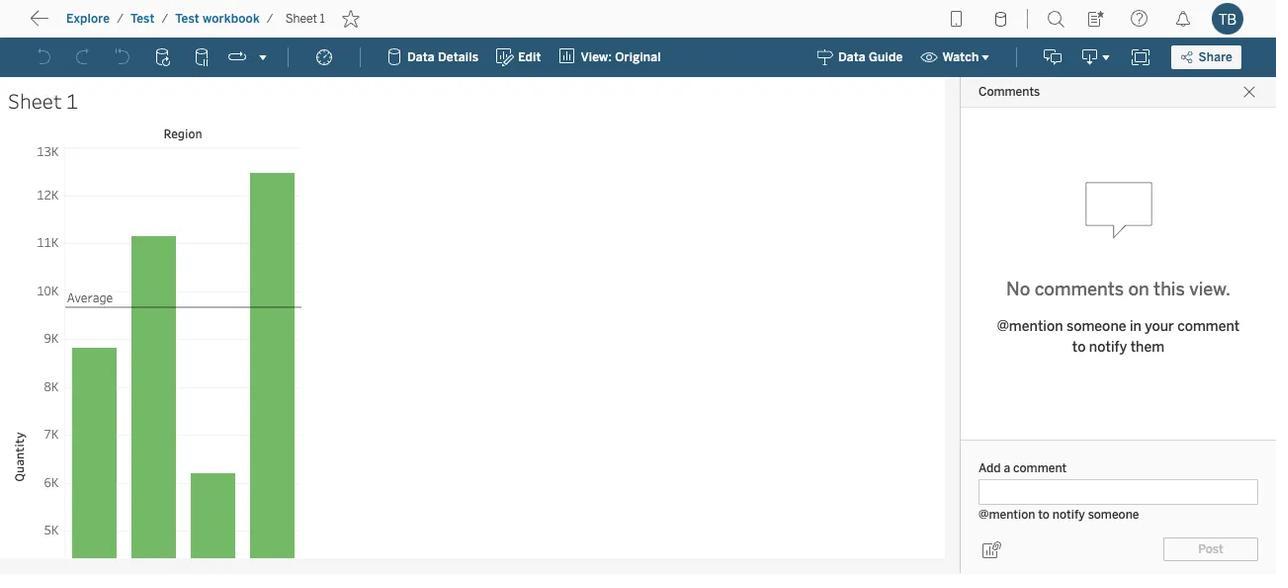 Task type: locate. For each thing, give the bounding box(es) containing it.
0 horizontal spatial /
[[117, 12, 124, 26]]

test
[[130, 12, 155, 26], [175, 12, 199, 26]]

/ right test link
[[162, 12, 168, 26]]

explore link
[[65, 11, 111, 27]]

sheet 1 element
[[279, 12, 331, 26]]

0 horizontal spatial test
[[130, 12, 155, 26]]

skip to content link
[[47, 11, 201, 37]]

1
[[320, 12, 325, 26]]

/ left test link
[[117, 12, 124, 26]]

skip
[[51, 15, 85, 33]]

/ left sheet
[[267, 12, 273, 26]]

content
[[109, 15, 170, 33]]

workbook
[[203, 12, 260, 26]]

2 test from the left
[[175, 12, 199, 26]]

1 horizontal spatial test
[[175, 12, 199, 26]]

1 horizontal spatial /
[[162, 12, 168, 26]]

test workbook link
[[174, 11, 261, 27]]

/
[[117, 12, 124, 26], [162, 12, 168, 26], [267, 12, 273, 26]]

to
[[89, 15, 105, 33]]

sheet 1
[[285, 12, 325, 26]]

2 horizontal spatial /
[[267, 12, 273, 26]]



Task type: describe. For each thing, give the bounding box(es) containing it.
1 test from the left
[[130, 12, 155, 26]]

1 / from the left
[[117, 12, 124, 26]]

test link
[[129, 11, 156, 27]]

skip to content
[[51, 15, 170, 33]]

explore
[[66, 12, 110, 26]]

explore / test / test workbook /
[[66, 12, 273, 26]]

2 / from the left
[[162, 12, 168, 26]]

sheet
[[285, 12, 317, 26]]

3 / from the left
[[267, 12, 273, 26]]



Task type: vqa. For each thing, say whether or not it's contained in the screenshot.
"Vertical Container"
no



